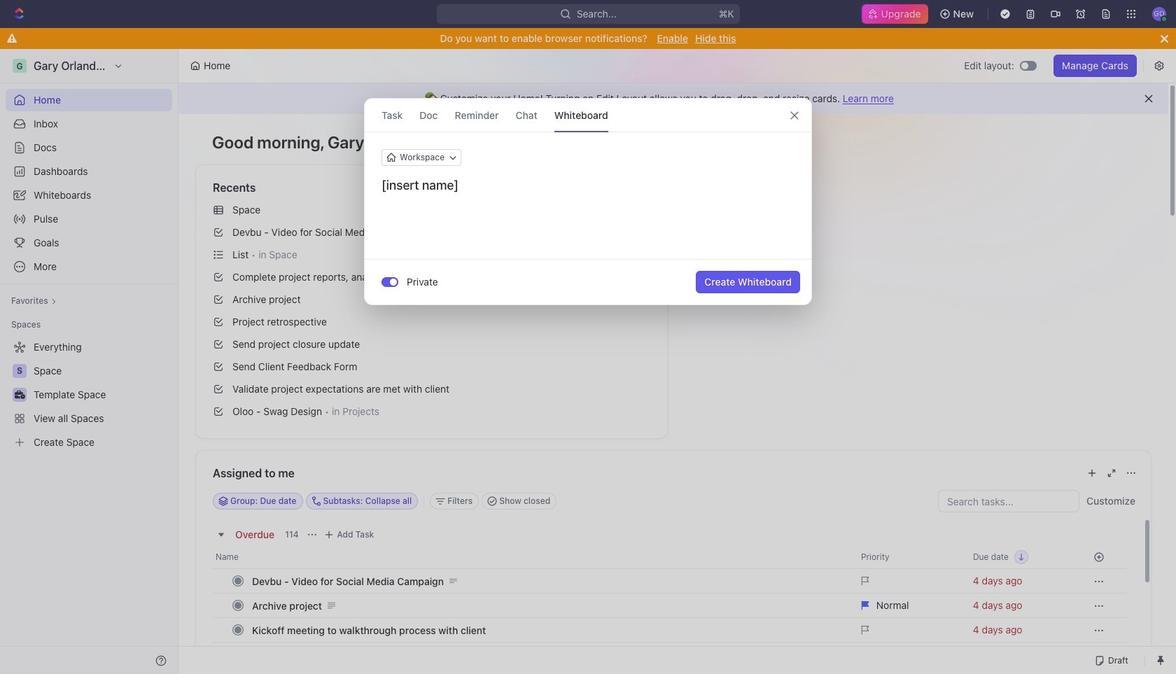Task type: locate. For each thing, give the bounding box(es) containing it.
alert
[[179, 83, 1169, 114]]

tree
[[6, 336, 172, 454]]

dialog
[[364, 98, 813, 305]]



Task type: describe. For each thing, give the bounding box(es) containing it.
Search tasks... text field
[[939, 491, 1079, 512]]

tree inside sidebar navigation
[[6, 336, 172, 454]]

Name this Whiteboard... field
[[365, 177, 812, 194]]

sidebar navigation
[[0, 49, 179, 675]]



Task type: vqa. For each thing, say whether or not it's contained in the screenshot.
Name this Whiteboard... Field
yes



